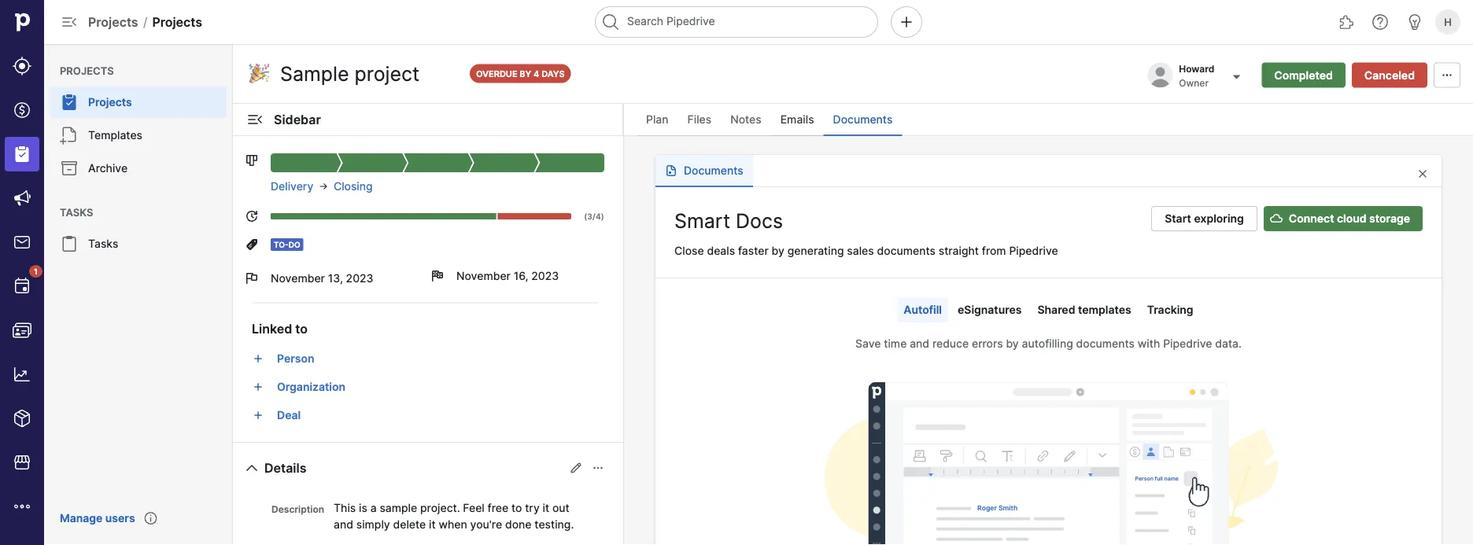 Task type: vqa. For each thing, say whether or not it's contained in the screenshot.
Pipedrive to the bottom
yes



Task type: describe. For each thing, give the bounding box(es) containing it.
organization
[[277, 381, 346, 394]]

start exploring
[[1165, 212, 1244, 225]]

2 horizontal spatial by
[[1006, 337, 1019, 350]]

1
[[34, 267, 38, 276]]

days
[[542, 68, 565, 79]]

1 horizontal spatial it
[[543, 501, 549, 515]]

exploring
[[1194, 212, 1244, 225]]

manage users
[[60, 512, 135, 525]]

)
[[601, 212, 604, 221]]

esignatures button
[[952, 298, 1028, 323]]

esignatures
[[958, 303, 1022, 317]]

save
[[856, 337, 881, 350]]

🎉  Sample project text field
[[246, 58, 457, 89]]

projects link
[[50, 87, 227, 118]]

manage users button
[[50, 505, 144, 533]]

completed button
[[1262, 63, 1346, 88]]

0 vertical spatial to
[[295, 321, 308, 336]]

overdue by 4 days
[[476, 68, 565, 79]]

you're
[[470, 518, 502, 531]]

info image
[[144, 512, 157, 525]]

tracking
[[1147, 303, 1194, 317]]

person
[[277, 352, 314, 366]]

plan
[[646, 113, 669, 126]]

deal button
[[271, 403, 604, 428]]

close
[[675, 244, 704, 257]]

connect cloud storage
[[1289, 212, 1410, 225]]

emails
[[781, 113, 814, 126]]

notes
[[731, 113, 762, 126]]

reduce
[[933, 337, 969, 350]]

color undefined image for tasks
[[60, 235, 79, 253]]

is
[[359, 501, 367, 515]]

close deals faster by generating sales documents straight from pipedrive
[[675, 244, 1058, 257]]

more image
[[13, 497, 31, 516]]

november for november 13, 2023
[[271, 272, 325, 285]]

home image
[[10, 10, 34, 34]]

Search Pipedrive field
[[595, 6, 878, 38]]

generating
[[788, 244, 844, 257]]

november 16, 2023 button
[[431, 261, 604, 292]]

overdue
[[476, 68, 518, 79]]

2 vertical spatial color primary image
[[570, 462, 582, 475]]

templates link
[[50, 120, 227, 151]]

leads image
[[13, 57, 31, 76]]

color undefined image
[[60, 93, 79, 112]]

storage
[[1370, 212, 1410, 225]]

save time and reduce errors by autofilling documents with pipedrive data.
[[856, 337, 1242, 350]]

linked
[[252, 321, 292, 336]]

start
[[1165, 212, 1192, 225]]

menu toggle image
[[60, 13, 79, 31]]

when
[[439, 518, 467, 531]]

0 horizontal spatial documents
[[684, 164, 744, 177]]

h button
[[1432, 6, 1464, 38]]

time
[[884, 337, 907, 350]]

connect cloud storage button
[[1264, 206, 1423, 231]]

files
[[688, 113, 712, 126]]

connect
[[1289, 212, 1335, 225]]

straight
[[939, 244, 979, 257]]

color undefined image for templates
[[60, 126, 79, 145]]

1 vertical spatial documents
[[1076, 337, 1135, 350]]

try
[[525, 501, 540, 515]]

0 vertical spatial tasks
[[60, 206, 93, 218]]

completed
[[1275, 68, 1333, 82]]

person button
[[271, 346, 604, 372]]

projects / projects
[[88, 14, 202, 30]]

( 3 / 4 )
[[584, 212, 604, 221]]

description
[[272, 504, 324, 516]]

h
[[1444, 16, 1452, 28]]

projects menu item
[[44, 87, 233, 118]]

autofill button
[[898, 298, 948, 323]]

16,
[[514, 270, 529, 283]]

done
[[505, 518, 532, 531]]

linked to
[[252, 321, 308, 336]]

color undefined image for archive
[[60, 159, 79, 178]]

sidebar
[[274, 112, 321, 127]]

feel
[[463, 501, 485, 515]]

quick add image
[[897, 13, 916, 31]]

contacts image
[[13, 321, 31, 340]]

campaigns image
[[13, 189, 31, 208]]

2023 for november 13, 2023
[[346, 272, 374, 285]]

shared templates
[[1038, 303, 1132, 317]]

owner
[[1179, 78, 1209, 89]]

simply
[[356, 518, 390, 531]]

docs
[[736, 209, 783, 233]]



Task type: locate. For each thing, give the bounding box(es) containing it.
deals
[[707, 244, 735, 257]]

pipedrive
[[1009, 244, 1058, 257], [1163, 337, 1212, 350]]

color active image up color active icon
[[252, 353, 264, 365]]

projects image
[[13, 145, 31, 164]]

4 right 3
[[596, 212, 601, 221]]

closing
[[334, 180, 373, 193]]

pipedrive right from
[[1009, 244, 1058, 257]]

faster
[[738, 244, 769, 257]]

1 horizontal spatial 2023
[[532, 270, 559, 283]]

by right faster
[[772, 244, 785, 257]]

0 horizontal spatial it
[[429, 518, 436, 531]]

color active image for person
[[252, 353, 264, 365]]

and inside this is a sample project. feel free to try it out and simply delete it when you're done testing.
[[334, 518, 353, 531]]

autofilling
[[1022, 337, 1073, 350]]

manage
[[60, 512, 103, 525]]

details button
[[239, 456, 313, 481]]

archive link
[[50, 153, 227, 184]]

color primary inverted image
[[1267, 213, 1286, 225]]

templates
[[88, 129, 142, 142]]

0 horizontal spatial and
[[334, 518, 353, 531]]

sample
[[380, 501, 417, 515]]

to
[[295, 321, 308, 336], [512, 501, 522, 515]]

by right errors
[[1006, 337, 1019, 350]]

tasks inside tasks link
[[88, 237, 118, 251]]

color active image
[[252, 353, 264, 365], [252, 409, 264, 422]]

sales assistant image
[[1406, 13, 1425, 31]]

1 vertical spatial documents
[[684, 164, 744, 177]]

testing.
[[535, 518, 574, 531]]

1 vertical spatial color active image
[[252, 409, 264, 422]]

sales
[[847, 244, 874, 257]]

1 link
[[5, 265, 43, 304]]

pipedrive for from
[[1009, 244, 1058, 257]]

documents right sales
[[877, 244, 936, 257]]

(
[[584, 212, 587, 221]]

documents up smart
[[684, 164, 744, 177]]

color undefined image inside "archive" link
[[60, 159, 79, 178]]

users
[[105, 512, 135, 525]]

free
[[488, 501, 509, 515]]

documents
[[833, 113, 893, 126], [684, 164, 744, 177]]

2 color active image from the top
[[252, 409, 264, 422]]

1 vertical spatial by
[[772, 244, 785, 257]]

/ right menu toggle image on the top of page
[[143, 14, 148, 30]]

howard link
[[1179, 63, 1218, 74]]

project.
[[420, 501, 460, 515]]

archive
[[88, 162, 128, 175]]

howard
[[1179, 63, 1215, 74]]

templates
[[1078, 303, 1132, 317]]

to left the try
[[512, 501, 522, 515]]

0 vertical spatial documents
[[877, 244, 936, 257]]

color primary image inside november 16, 2023 button
[[431, 270, 444, 283]]

it
[[543, 501, 549, 515], [429, 518, 436, 531]]

2023 inside november 16, 2023 button
[[532, 270, 559, 283]]

november inside button
[[271, 272, 325, 285]]

details
[[264, 460, 307, 476]]

documents
[[877, 244, 936, 257], [1076, 337, 1135, 350]]

marketplace image
[[13, 453, 31, 472]]

to right the linked
[[295, 321, 308, 336]]

2023 for november 16, 2023
[[532, 270, 559, 283]]

color primary image inside details button
[[242, 459, 261, 478]]

2023
[[532, 270, 559, 283], [346, 272, 374, 285]]

pipedrive down tracking
[[1163, 337, 1212, 350]]

smart
[[675, 209, 730, 233]]

november 13, 2023 button
[[246, 261, 419, 297]]

quick help image
[[1371, 13, 1390, 31]]

1 color active image from the top
[[252, 353, 264, 365]]

1 horizontal spatial 4
[[596, 212, 601, 221]]

documents right emails
[[833, 113, 893, 126]]

color undefined image left "archive"
[[60, 159, 79, 178]]

documents down templates
[[1076, 337, 1135, 350]]

color undefined image right sales inbox icon
[[60, 235, 79, 253]]

cloud
[[1337, 212, 1367, 225]]

1 horizontal spatial color primary image
[[570, 462, 582, 475]]

0 vertical spatial /
[[143, 14, 148, 30]]

/ right (
[[593, 212, 596, 221]]

november left 16,
[[457, 270, 511, 283]]

color primary image
[[1438, 69, 1457, 81], [246, 238, 258, 251], [570, 462, 582, 475]]

out
[[552, 501, 570, 515]]

november inside button
[[457, 270, 511, 283]]

1 horizontal spatial /
[[593, 212, 596, 221]]

errors
[[972, 337, 1003, 350]]

1 horizontal spatial documents
[[833, 113, 893, 126]]

0 vertical spatial documents
[[833, 113, 893, 126]]

tasks link
[[50, 228, 227, 260]]

by left days
[[520, 68, 532, 79]]

0 horizontal spatial documents
[[877, 244, 936, 257]]

0 horizontal spatial 4
[[534, 68, 539, 79]]

/
[[143, 14, 148, 30], [593, 212, 596, 221]]

canceled
[[1365, 68, 1415, 82]]

2023 inside november 13, 2023 button
[[346, 272, 374, 285]]

0 horizontal spatial /
[[143, 14, 148, 30]]

0 vertical spatial it
[[543, 501, 549, 515]]

insights image
[[13, 365, 31, 384]]

autofill
[[904, 303, 942, 317]]

color undefined image inside 1 link
[[13, 277, 31, 296]]

menu
[[44, 44, 233, 545]]

a
[[370, 501, 377, 515]]

0 horizontal spatial pipedrive
[[1009, 244, 1058, 257]]

smart docs
[[675, 209, 783, 233]]

1 vertical spatial /
[[593, 212, 596, 221]]

2 horizontal spatial color primary image
[[1438, 69, 1457, 81]]

pipedrive for with
[[1163, 337, 1212, 350]]

shared templates button
[[1031, 298, 1138, 323]]

shared
[[1038, 303, 1076, 317]]

0 horizontal spatial color primary image
[[246, 238, 258, 251]]

color undefined image down sales inbox icon
[[13, 277, 31, 296]]

delete
[[393, 518, 426, 531]]

delivery
[[271, 180, 313, 193]]

color primary image
[[246, 110, 264, 129], [246, 154, 258, 167], [665, 165, 678, 177], [1414, 168, 1432, 180], [318, 180, 329, 193], [246, 210, 258, 223], [431, 270, 444, 283], [246, 272, 258, 285], [242, 459, 261, 478], [592, 462, 604, 475]]

1 horizontal spatial and
[[910, 337, 930, 350]]

november 16, 2023
[[457, 270, 559, 283]]

1 vertical spatial 4
[[596, 212, 601, 221]]

transfer ownership image
[[1227, 67, 1246, 86]]

1 vertical spatial pipedrive
[[1163, 337, 1212, 350]]

2023 right 13,
[[346, 272, 374, 285]]

1 vertical spatial and
[[334, 518, 353, 531]]

1 horizontal spatial by
[[772, 244, 785, 257]]

sales inbox image
[[13, 233, 31, 252]]

products image
[[13, 409, 31, 428]]

color undefined image inside tasks link
[[60, 235, 79, 253]]

menu item
[[0, 132, 44, 176]]

color active image
[[252, 381, 264, 394]]

0 vertical spatial by
[[520, 68, 532, 79]]

this
[[334, 501, 356, 515]]

1 menu
[[0, 0, 44, 545]]

1 vertical spatial to
[[512, 501, 522, 515]]

1 vertical spatial color primary image
[[246, 238, 258, 251]]

projects inside menu item
[[88, 96, 132, 109]]

deals image
[[13, 101, 31, 120]]

0 vertical spatial color active image
[[252, 353, 264, 365]]

0 horizontal spatial 2023
[[346, 272, 374, 285]]

this is a sample project. feel free to try it out and simply delete it when you're done testing.
[[334, 501, 574, 531]]

and right time
[[910, 337, 930, 350]]

tasks
[[60, 206, 93, 218], [88, 237, 118, 251]]

deal
[[277, 409, 301, 422]]

0 horizontal spatial by
[[520, 68, 532, 79]]

howard owner
[[1179, 63, 1215, 89]]

0 vertical spatial pipedrive
[[1009, 244, 1058, 257]]

1 horizontal spatial november
[[457, 270, 511, 283]]

and
[[910, 337, 930, 350], [334, 518, 353, 531]]

and down this
[[334, 518, 353, 531]]

it down project.
[[429, 518, 436, 531]]

1 horizontal spatial pipedrive
[[1163, 337, 1212, 350]]

november
[[457, 270, 511, 283], [271, 272, 325, 285]]

by
[[520, 68, 532, 79], [772, 244, 785, 257], [1006, 337, 1019, 350]]

from
[[982, 244, 1006, 257]]

menu containing projects
[[44, 44, 233, 545]]

0 vertical spatial 4
[[534, 68, 539, 79]]

color active image for deal
[[252, 409, 264, 422]]

it right the try
[[543, 501, 549, 515]]

november left 13,
[[271, 272, 325, 285]]

color undefined image inside the templates link
[[60, 126, 79, 145]]

0 vertical spatial color primary image
[[1438, 69, 1457, 81]]

canceled button
[[1352, 63, 1428, 88]]

tracking button
[[1141, 298, 1200, 323]]

0 vertical spatial and
[[910, 337, 930, 350]]

november for november 16, 2023
[[457, 270, 511, 283]]

1 vertical spatial tasks
[[88, 237, 118, 251]]

3
[[587, 212, 593, 221]]

november 13, 2023
[[271, 272, 374, 285]]

2 vertical spatial by
[[1006, 337, 1019, 350]]

to inside this is a sample project. feel free to try it out and simply delete it when you're done testing.
[[512, 501, 522, 515]]

2023 right 16,
[[532, 270, 559, 283]]

organization button
[[271, 375, 604, 400]]

0 horizontal spatial november
[[271, 272, 325, 285]]

color undefined image down color undefined image
[[60, 126, 79, 145]]

data.
[[1215, 337, 1242, 350]]

0 horizontal spatial to
[[295, 321, 308, 336]]

color primary image inside november 13, 2023 button
[[246, 272, 258, 285]]

4 left days
[[534, 68, 539, 79]]

color undefined image
[[60, 126, 79, 145], [60, 159, 79, 178], [60, 235, 79, 253], [13, 277, 31, 296]]

1 vertical spatial it
[[429, 518, 436, 531]]

13,
[[328, 272, 343, 285]]

1 horizontal spatial documents
[[1076, 337, 1135, 350]]

color active image down color active icon
[[252, 409, 264, 422]]

1 horizontal spatial to
[[512, 501, 522, 515]]



